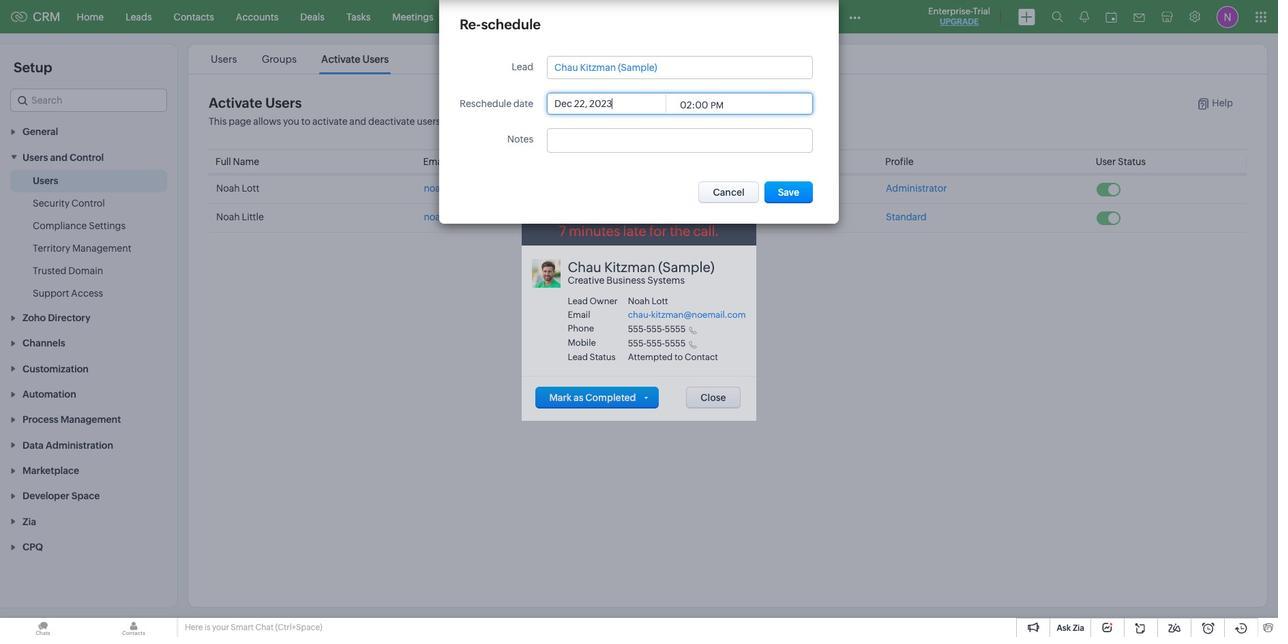 Task type: vqa. For each thing, say whether or not it's contained in the screenshot.
"Simon" related to chau-kitzman@noemail.com
no



Task type: describe. For each thing, give the bounding box(es) containing it.
standard
[[886, 212, 927, 222]]

security
[[33, 198, 70, 209]]

ask
[[1057, 624, 1071, 633]]

0 horizontal spatial activate
[[209, 95, 262, 111]]

1 horizontal spatial and
[[350, 116, 367, 127]]

1 vertical spatial to
[[675, 352, 683, 362]]

owner
[[590, 296, 618, 306]]

enterprise-trial upgrade
[[929, 6, 991, 27]]

compliance
[[33, 220, 87, 231]]

0 vertical spatial lott
[[242, 183, 260, 194]]

contact
[[685, 352, 718, 362]]

is
[[205, 623, 211, 632]]

0 horizontal spatial to
[[301, 116, 311, 127]]

leads link
[[115, 0, 163, 33]]

control inside dropdown button
[[70, 152, 104, 163]]

groups
[[262, 53, 297, 65]]

users link for 'security control' link
[[33, 174, 58, 187]]

compliance settings
[[33, 220, 126, 231]]

users inside region
[[33, 175, 58, 186]]

more
[[608, 116, 631, 127]]

address
[[449, 156, 486, 167]]

chau kitzman (sample) creative business systems
[[568, 259, 715, 286]]

zia
[[1073, 624, 1085, 633]]

reschedule
[[460, 98, 512, 109]]

re-schedule
[[460, 16, 541, 32]]

reschedule date
[[460, 98, 534, 109]]

management
[[72, 243, 131, 254]]

mobile
[[568, 338, 596, 348]]

user
[[709, 116, 728, 127]]

creative business systems link
[[568, 275, 738, 286]]

as
[[574, 392, 584, 403]]

users inside dropdown button
[[23, 152, 48, 163]]

kitzman for chau kitzman (sample) creative business systems
[[604, 259, 656, 275]]

late
[[623, 223, 647, 239]]

calls
[[456, 11, 477, 22]]

attempted to contact
[[628, 352, 718, 362]]

7 minutes late for the call.
[[559, 223, 719, 239]]

ceo
[[735, 183, 756, 194]]

setup
[[14, 59, 52, 75]]

deals
[[300, 11, 325, 22]]

access
[[71, 288, 103, 299]]

users and control button
[[0, 144, 177, 170]]

chau-kitzman@noemail.com
[[628, 310, 746, 320]]

deactivate
[[368, 116, 415, 127]]

noah for noahlottofthings@gmail.com
[[216, 183, 240, 194]]

1 horizontal spatial activate
[[321, 53, 361, 65]]

administrator link
[[886, 183, 947, 194]]

completed
[[586, 392, 636, 403]]

activate users inside list
[[321, 53, 389, 65]]

signals element
[[1072, 0, 1098, 33]]

555-555-5555 for mobile
[[628, 338, 686, 349]]

this page allows you to activate and deactivate users. note: your organization cannot have more active users than user licenses.
[[209, 116, 769, 127]]

ask zia
[[1057, 624, 1085, 633]]

groups link
[[260, 53, 299, 65]]

tasks link
[[336, 0, 382, 33]]

smart
[[231, 623, 254, 632]]

(sample) for chau kitzman (sample) creative business systems
[[658, 259, 715, 275]]

lead status
[[568, 352, 616, 362]]

meetings link
[[382, 0, 445, 33]]

0 horizontal spatial activate users
[[209, 95, 302, 111]]

note:
[[446, 116, 471, 127]]

the
[[670, 223, 691, 239]]

here is your smart chat (ctrl+space)
[[185, 623, 323, 632]]

analytics link
[[545, 0, 607, 33]]

7
[[559, 223, 566, 239]]

projects link
[[783, 0, 840, 33]]

users and control region
[[0, 170, 177, 305]]

chau for chau kitzman (sample) creative business systems
[[568, 259, 602, 275]]

1 vertical spatial chau kitzman (sample) link
[[568, 259, 738, 275]]

chau kitzman (sample)
[[555, 62, 658, 73]]

deals link
[[290, 0, 336, 33]]

trusted
[[33, 265, 67, 276]]

1 horizontal spatial lott
[[652, 296, 668, 306]]

kitzman@noemail.com
[[651, 310, 746, 320]]

noah little
[[216, 212, 264, 222]]

users.
[[417, 116, 444, 127]]

leads
[[126, 11, 152, 22]]

trial
[[973, 6, 991, 16]]

quotes link
[[669, 0, 723, 33]]

0 horizontal spatial noah lott
[[216, 183, 260, 194]]

email address
[[423, 156, 486, 167]]

and inside dropdown button
[[50, 152, 68, 163]]

lead for lead
[[512, 61, 534, 72]]

email for email
[[568, 310, 590, 320]]

noahlottofthings@gmail.com
[[424, 183, 555, 194]]

products
[[618, 11, 658, 22]]

home link
[[66, 0, 115, 33]]

notes
[[508, 134, 534, 145]]

create menu element
[[1010, 0, 1044, 33]]

chau-kitzman@noemail.com link
[[628, 310, 746, 320]]

chat
[[255, 623, 274, 632]]

active
[[633, 116, 660, 127]]

5555 for mobile
[[665, 338, 686, 349]]

full
[[216, 156, 231, 167]]

manager
[[735, 212, 775, 222]]

email for email address
[[423, 156, 448, 167]]

support access link
[[33, 286, 103, 300]]

upgrade
[[940, 17, 979, 27]]

profile element
[[1209, 0, 1247, 33]]

0 vertical spatial chau kitzman (sample) link
[[555, 62, 658, 73]]

name
[[233, 156, 259, 167]]

5555 for phone
[[665, 324, 686, 334]]

status for user status
[[1118, 156, 1146, 167]]

pm
[[711, 100, 724, 111]]



Task type: locate. For each thing, give the bounding box(es) containing it.
0 vertical spatial 5555
[[665, 324, 686, 334]]

home
[[77, 11, 104, 22]]

users link up 'security'
[[33, 174, 58, 187]]

1 horizontal spatial users link
[[209, 53, 239, 65]]

activate users link
[[319, 53, 391, 65]]

trusted domain link
[[33, 264, 103, 277]]

meetings
[[393, 11, 434, 22]]

to
[[301, 116, 311, 127], [675, 352, 683, 362]]

0 vertical spatial lead
[[512, 61, 534, 72]]

noah lott down full name on the left top of the page
[[216, 183, 260, 194]]

555-
[[628, 324, 647, 334], [647, 324, 665, 334], [628, 338, 647, 349], [647, 338, 665, 349]]

re-
[[460, 16, 481, 32]]

standard link
[[886, 212, 927, 222]]

status right user
[[1118, 156, 1146, 167]]

1 5555 from the top
[[665, 324, 686, 334]]

1 horizontal spatial status
[[1118, 156, 1146, 167]]

1 vertical spatial noah lott
[[628, 296, 668, 306]]

user
[[1096, 156, 1116, 167]]

and right 'activate'
[[350, 116, 367, 127]]

None text field
[[680, 100, 711, 111]]

calendar image
[[1106, 11, 1118, 22]]

0 vertical spatial status
[[1118, 156, 1146, 167]]

0 vertical spatial activate
[[321, 53, 361, 65]]

users link
[[209, 53, 239, 65], [33, 174, 58, 187]]

email up phone
[[568, 310, 590, 320]]

phone
[[568, 323, 594, 334]]

1 vertical spatial (sample)
[[658, 259, 715, 275]]

enterprise-
[[929, 6, 973, 16]]

1 vertical spatial users link
[[33, 174, 58, 187]]

accounts link
[[225, 0, 290, 33]]

None text field
[[548, 94, 666, 113], [555, 134, 806, 147], [548, 94, 666, 113], [555, 134, 806, 147]]

0 vertical spatial users link
[[209, 53, 239, 65]]

analytics
[[556, 11, 596, 22]]

territory management
[[33, 243, 131, 254]]

here
[[185, 623, 203, 632]]

help link
[[1184, 98, 1234, 110]]

noah down full
[[216, 183, 240, 194]]

profile
[[886, 156, 914, 167]]

lead for lead status
[[568, 352, 588, 362]]

calls link
[[445, 0, 488, 33]]

555-555-5555 up attempted
[[628, 338, 686, 349]]

0 vertical spatial activate users
[[321, 53, 389, 65]]

ceo link
[[735, 183, 756, 194]]

0 vertical spatial noah lott
[[216, 183, 260, 194]]

(sample) down the on the right
[[658, 259, 715, 275]]

2 555-555-5555 from the top
[[628, 338, 686, 349]]

noah up chau-
[[628, 296, 650, 306]]

0 vertical spatial to
[[301, 116, 311, 127]]

(ctrl+space)
[[275, 623, 323, 632]]

1 horizontal spatial noah lott
[[628, 296, 668, 306]]

projects
[[794, 11, 830, 22]]

contacts image
[[91, 618, 177, 637]]

1 vertical spatial chau
[[568, 259, 602, 275]]

1 horizontal spatial to
[[675, 352, 683, 362]]

help
[[1213, 98, 1234, 108]]

1 vertical spatial noah
[[216, 212, 240, 222]]

0 vertical spatial 555-555-5555
[[628, 324, 686, 334]]

contacts link
[[163, 0, 225, 33]]

noah left little
[[216, 212, 240, 222]]

date
[[514, 98, 534, 109]]

activate users down tasks
[[321, 53, 389, 65]]

0 horizontal spatial status
[[590, 352, 616, 362]]

chau up lead owner
[[568, 259, 602, 275]]

trusted domain
[[33, 265, 103, 276]]

allows
[[253, 116, 281, 127]]

tasks
[[347, 11, 371, 22]]

chau kitzman (sample) link up have
[[555, 62, 658, 73]]

status for lead status
[[590, 352, 616, 362]]

crm link
[[11, 10, 60, 24]]

signals image
[[1080, 11, 1090, 23]]

systems
[[648, 275, 685, 286]]

lead up date
[[512, 61, 534, 72]]

quotes
[[680, 11, 712, 22]]

lott down systems
[[652, 296, 668, 306]]

5555 up attempted to contact
[[665, 338, 686, 349]]

1 555-555-5555 from the top
[[628, 324, 686, 334]]

attempted
[[628, 352, 673, 362]]

1 vertical spatial 555-555-5555
[[628, 338, 686, 349]]

schedule
[[481, 16, 541, 32]]

mark as completed
[[549, 392, 636, 403]]

create menu image
[[1019, 9, 1036, 25]]

activate users
[[321, 53, 389, 65], [209, 95, 302, 111]]

(sample) for chau kitzman (sample)
[[618, 62, 658, 73]]

1 horizontal spatial activate users
[[321, 53, 389, 65]]

business
[[607, 275, 646, 286]]

security control
[[33, 198, 105, 209]]

crm
[[33, 10, 60, 24]]

chau inside chau kitzman (sample) creative business systems
[[568, 259, 602, 275]]

1 vertical spatial 5555
[[665, 338, 686, 349]]

555-555-5555
[[628, 324, 686, 334], [628, 338, 686, 349]]

than
[[687, 116, 707, 127]]

5555
[[665, 324, 686, 334], [665, 338, 686, 349]]

to left contact
[[675, 352, 683, 362]]

have
[[585, 116, 606, 127]]

lead down the mobile on the bottom left
[[568, 352, 588, 362]]

to right you
[[301, 116, 311, 127]]

activate down tasks
[[321, 53, 361, 65]]

territory
[[33, 243, 70, 254]]

2 5555 from the top
[[665, 338, 686, 349]]

555-555-5555 down chau-
[[628, 324, 686, 334]]

lott
[[242, 183, 260, 194], [652, 296, 668, 306]]

activate up page
[[209, 95, 262, 111]]

mark
[[549, 392, 572, 403]]

1 vertical spatial lott
[[652, 296, 668, 306]]

support
[[33, 288, 69, 299]]

products link
[[607, 0, 669, 33]]

1 vertical spatial status
[[590, 352, 616, 362]]

0 vertical spatial and
[[350, 116, 367, 127]]

chau kitzman (sample) link down for
[[568, 259, 738, 275]]

list containing users
[[199, 44, 401, 74]]

creative
[[568, 275, 605, 286]]

0 horizontal spatial and
[[50, 152, 68, 163]]

noahlottofthings@gmail.com link
[[424, 183, 555, 194]]

(sample)
[[618, 62, 658, 73], [658, 259, 715, 275]]

5555 down chau-kitzman@noemail.com "link"
[[665, 324, 686, 334]]

little
[[242, 212, 264, 222]]

list
[[199, 44, 401, 74]]

0 vertical spatial (sample)
[[618, 62, 658, 73]]

minutes
[[569, 223, 621, 239]]

save
[[778, 187, 800, 198]]

(sample) inside chau kitzman (sample) creative business systems
[[658, 259, 715, 275]]

kitzman inside chau kitzman (sample) creative business systems
[[604, 259, 656, 275]]

(sample) down products link
[[618, 62, 658, 73]]

settings
[[89, 220, 126, 231]]

1 vertical spatial kitzman
[[604, 259, 656, 275]]

chats image
[[0, 618, 86, 637]]

licenses.
[[730, 116, 769, 127]]

0 vertical spatial control
[[70, 152, 104, 163]]

2 vertical spatial lead
[[568, 352, 588, 362]]

None button
[[699, 181, 759, 203], [687, 387, 741, 409], [699, 181, 759, 203], [687, 387, 741, 409]]

0 vertical spatial kitzman
[[580, 62, 616, 73]]

territory management link
[[33, 241, 131, 255]]

2 vertical spatial noah
[[628, 296, 650, 306]]

security control link
[[33, 196, 105, 210]]

kitzman for chau kitzman (sample)
[[580, 62, 616, 73]]

services
[[734, 11, 772, 22]]

1 vertical spatial control
[[71, 198, 105, 209]]

status down the mobile on the bottom left
[[590, 352, 616, 362]]

control up compliance settings
[[71, 198, 105, 209]]

users link for the groups link
[[209, 53, 239, 65]]

1 vertical spatial activate
[[209, 95, 262, 111]]

0 vertical spatial email
[[423, 156, 448, 167]]

domain
[[68, 265, 103, 276]]

lead owner
[[568, 296, 618, 306]]

0 horizontal spatial users link
[[33, 174, 58, 187]]

1 vertical spatial activate users
[[209, 95, 302, 111]]

1 horizontal spatial (sample)
[[658, 259, 715, 275]]

noah lott up chau-
[[628, 296, 668, 306]]

1 vertical spatial email
[[568, 310, 590, 320]]

noah for noahlittle@gmail.com
[[216, 212, 240, 222]]

support access
[[33, 288, 103, 299]]

lead
[[512, 61, 534, 72], [568, 296, 588, 306], [568, 352, 588, 362]]

0 horizontal spatial lott
[[242, 183, 260, 194]]

profile image
[[1217, 6, 1239, 28]]

kitzman down "late"
[[604, 259, 656, 275]]

1 vertical spatial and
[[50, 152, 68, 163]]

noah
[[216, 183, 240, 194], [216, 212, 240, 222], [628, 296, 650, 306]]

control inside region
[[71, 198, 105, 209]]

users link down contacts link
[[209, 53, 239, 65]]

email left address
[[423, 156, 448, 167]]

full name
[[216, 156, 259, 167]]

your
[[473, 116, 492, 127]]

0 vertical spatial chau
[[555, 62, 578, 73]]

users and control
[[23, 152, 104, 163]]

lott down name at top
[[242, 183, 260, 194]]

save button
[[765, 181, 813, 203]]

kitzman up have
[[580, 62, 616, 73]]

0 vertical spatial noah
[[216, 183, 240, 194]]

0 horizontal spatial (sample)
[[618, 62, 658, 73]]

and up 'security'
[[50, 152, 68, 163]]

0 horizontal spatial email
[[423, 156, 448, 167]]

1 vertical spatial lead
[[568, 296, 588, 306]]

lead for lead owner
[[568, 296, 588, 306]]

chau
[[555, 62, 578, 73], [568, 259, 602, 275]]

1 horizontal spatial email
[[568, 310, 590, 320]]

555-555-5555 for phone
[[628, 324, 686, 334]]

chau down analytics link
[[555, 62, 578, 73]]

this
[[209, 116, 227, 127]]

control up 'security control' link
[[70, 152, 104, 163]]

activate users up 'allows'
[[209, 95, 302, 111]]

activate
[[312, 116, 348, 127]]

chau for chau kitzman (sample)
[[555, 62, 578, 73]]

lead down creative
[[568, 296, 588, 306]]



